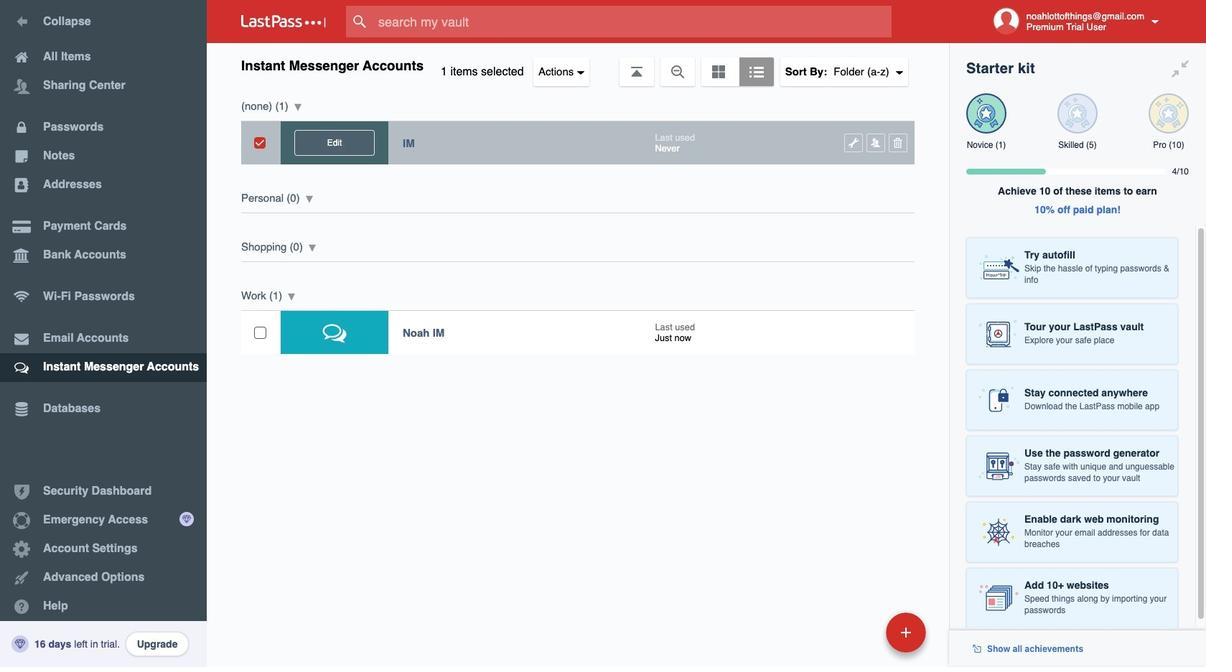 Task type: locate. For each thing, give the bounding box(es) containing it.
main navigation navigation
[[0, 0, 207, 667]]

new item navigation
[[787, 608, 935, 667]]

vault options navigation
[[207, 43, 949, 86]]

lastpass image
[[241, 15, 326, 28]]



Task type: describe. For each thing, give the bounding box(es) containing it.
new item element
[[787, 612, 931, 653]]

search my vault text field
[[346, 6, 920, 37]]

Search search field
[[346, 6, 920, 37]]



Task type: vqa. For each thing, say whether or not it's contained in the screenshot.
new item NAVIGATION on the right bottom of page
yes



